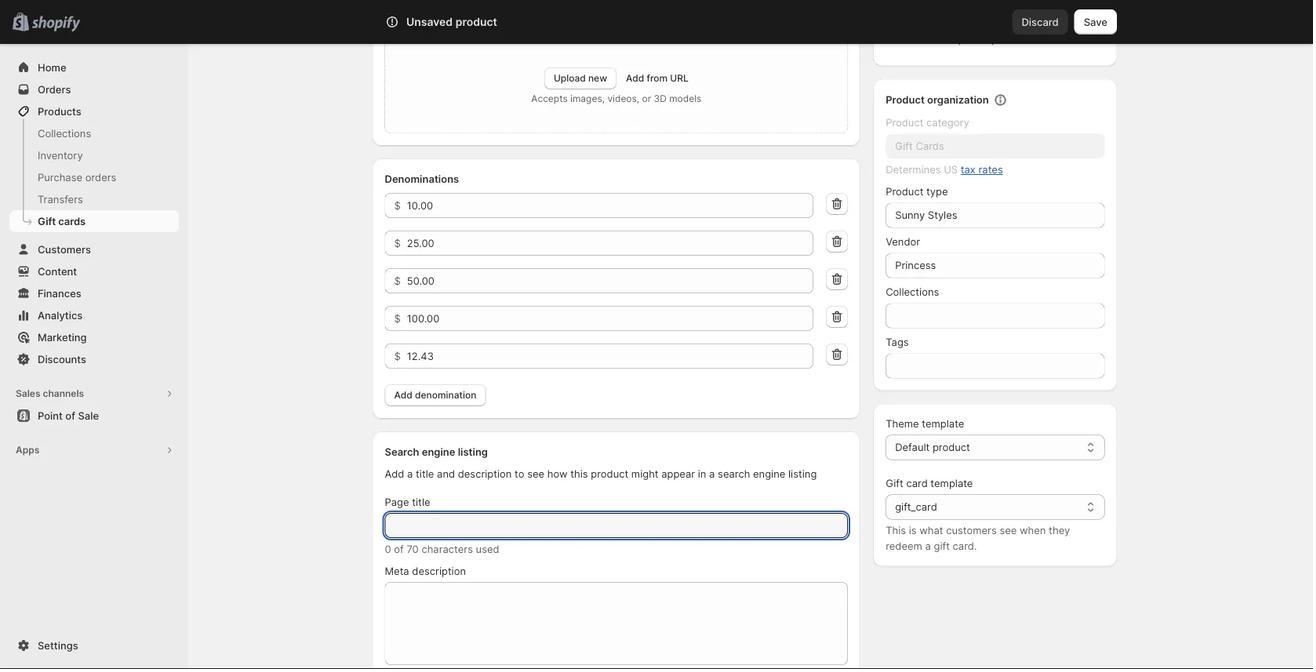 Task type: describe. For each thing, give the bounding box(es) containing it.
finances
[[38, 287, 81, 299]]

save
[[1084, 16, 1108, 28]]

search
[[718, 468, 750, 480]]

determines us tax rates
[[886, 164, 1003, 176]]

sales
[[16, 388, 40, 399]]

product organization
[[886, 94, 989, 106]]

organization
[[927, 94, 989, 106]]

Meta description text field
[[385, 582, 848, 666]]

see inside this is what customers see when they redeem a gift card.
[[1000, 525, 1017, 537]]

united
[[1018, 34, 1050, 46]]

url
[[670, 73, 688, 84]]

add a title and description to see how this product might appear in a search engine listing
[[385, 468, 817, 480]]

2 $ text field from the top
[[407, 269, 814, 294]]

they
[[1049, 525, 1070, 537]]

3 $ from the top
[[394, 275, 401, 287]]

1 vertical spatial title
[[412, 496, 430, 508]]

3 $ text field from the top
[[407, 344, 814, 369]]

1 $ text field from the top
[[407, 231, 814, 256]]

videos,
[[607, 93, 639, 105]]

home link
[[9, 56, 179, 78]]

Tags text field
[[886, 354, 1105, 379]]

card.
[[953, 540, 977, 553]]

0 vertical spatial template
[[922, 418, 964, 430]]

this
[[570, 468, 588, 480]]

how
[[547, 468, 568, 480]]

customers
[[38, 243, 91, 255]]

products
[[38, 105, 81, 117]]

theme
[[886, 418, 919, 430]]

0 vertical spatial engine
[[422, 446, 455, 458]]

is
[[909, 525, 917, 537]]

search button
[[423, 9, 878, 35]]

models
[[669, 93, 701, 105]]

product for product organization
[[886, 94, 925, 106]]

media
[[388, 13, 418, 25]]

search for search engine listing
[[385, 446, 419, 458]]

sales channels button
[[9, 383, 179, 405]]

point
[[38, 409, 63, 422]]

content
[[38, 265, 77, 277]]

gift for gift cards
[[38, 215, 56, 227]]

product category
[[886, 117, 969, 129]]

or
[[642, 93, 651, 105]]

add denomination
[[394, 390, 476, 401]]

this is what customers see when they redeem a gift card.
[[886, 525, 1070, 553]]

us
[[944, 164, 958, 176]]

Page title text field
[[385, 513, 848, 538]]

0 horizontal spatial and
[[437, 468, 455, 480]]

1 vertical spatial description
[[412, 565, 466, 577]]

discounts link
[[9, 348, 179, 370]]

what
[[919, 525, 943, 537]]

add denomination button
[[385, 385, 486, 407]]

purchase orders
[[38, 171, 116, 183]]

upload new
[[554, 73, 607, 84]]

1 horizontal spatial engine
[[753, 468, 785, 480]]

denominations
[[385, 173, 459, 185]]

1 $ from the top
[[394, 200, 401, 212]]

1 $ text field from the top
[[407, 193, 814, 218]]

add for add a title and description to see how this product might appear in a search engine listing
[[385, 468, 404, 480]]

gift cards link
[[9, 210, 179, 232]]

marketing
[[38, 331, 87, 343]]

1 vertical spatial collections
[[886, 286, 939, 298]]

0 vertical spatial collections
[[38, 127, 91, 139]]

save button
[[1074, 9, 1117, 35]]

add from url
[[626, 73, 688, 84]]

discounts
[[38, 353, 86, 365]]

of for 70
[[394, 543, 404, 555]]

analytics
[[38, 309, 83, 321]]

0 vertical spatial description
[[458, 468, 512, 480]]

Product type text field
[[886, 203, 1105, 228]]

apps
[[16, 444, 39, 456]]

products link
[[9, 100, 179, 122]]

redeem
[[886, 540, 922, 553]]

page
[[385, 496, 409, 508]]

images,
[[570, 93, 605, 105]]

product for default product
[[933, 442, 970, 454]]

1 horizontal spatial product
[[591, 468, 628, 480]]

category
[[926, 117, 969, 129]]

1 horizontal spatial listing
[[788, 468, 817, 480]]

channels
[[43, 388, 84, 399]]

0 vertical spatial listing
[[458, 446, 488, 458]]

Vendor text field
[[886, 253, 1105, 278]]

70
[[407, 543, 419, 555]]



Task type: vqa. For each thing, say whether or not it's contained in the screenshot.
in
yes



Task type: locate. For each thing, give the bounding box(es) containing it.
listing
[[458, 446, 488, 458], [788, 468, 817, 480]]

appear
[[661, 468, 695, 480]]

product
[[886, 94, 925, 106], [886, 117, 924, 129], [886, 186, 924, 198]]

0 horizontal spatial see
[[527, 468, 544, 480]]

1 vertical spatial product
[[886, 117, 924, 129]]

product down theme template
[[933, 442, 970, 454]]

collections down vendor
[[886, 286, 939, 298]]

0 vertical spatial of
[[65, 409, 75, 422]]

and
[[997, 34, 1015, 46], [437, 468, 455, 480]]

and right korea,
[[997, 34, 1015, 46]]

cards
[[58, 215, 86, 227]]

1 vertical spatial template
[[931, 478, 973, 490]]

tags
[[886, 336, 909, 349]]

1 horizontal spatial collections
[[886, 286, 939, 298]]

a right in
[[709, 468, 715, 480]]

product for product type
[[886, 186, 924, 198]]

2 vertical spatial product
[[886, 186, 924, 198]]

states
[[1053, 34, 1084, 46]]

product right unsaved at the left of the page
[[455, 15, 497, 29]]

apps button
[[9, 439, 179, 461]]

2 horizontal spatial a
[[925, 540, 931, 553]]

accepts
[[531, 93, 568, 105]]

description down 0 of 70 characters used
[[412, 565, 466, 577]]

0 vertical spatial add
[[626, 73, 644, 84]]

add for add denomination
[[394, 390, 412, 401]]

product type
[[886, 186, 948, 198]]

2 vertical spatial product
[[591, 468, 628, 480]]

1 vertical spatial $ text field
[[407, 269, 814, 294]]

orders link
[[9, 78, 179, 100]]

search up page
[[385, 446, 419, 458]]

search right media
[[449, 16, 482, 28]]

2 vertical spatial $ text field
[[407, 344, 814, 369]]

0 horizontal spatial listing
[[458, 446, 488, 458]]

2 $ text field from the top
[[407, 306, 814, 331]]

gift left card
[[886, 478, 903, 490]]

0 horizontal spatial engine
[[422, 446, 455, 458]]

description left to
[[458, 468, 512, 480]]

vendor
[[886, 236, 920, 248]]

marketing link
[[9, 326, 179, 348]]

this
[[886, 525, 906, 537]]

point of sale link
[[9, 405, 179, 427]]

1 vertical spatial gift
[[886, 478, 903, 490]]

inventory link
[[9, 144, 179, 166]]

default product
[[895, 442, 970, 454]]

see right to
[[527, 468, 544, 480]]

0 horizontal spatial of
[[65, 409, 75, 422]]

meta
[[385, 565, 409, 577]]

engine right search
[[753, 468, 785, 480]]

finances link
[[9, 282, 179, 304]]

0 vertical spatial gift
[[38, 215, 56, 227]]

1 vertical spatial product
[[933, 442, 970, 454]]

a up page title
[[407, 468, 413, 480]]

0 horizontal spatial collections
[[38, 127, 91, 139]]

purchase orders link
[[9, 166, 179, 188]]

might
[[631, 468, 659, 480]]

search engine listing
[[385, 446, 488, 458]]

$ text field
[[407, 193, 814, 218], [407, 306, 814, 331]]

Product category text field
[[886, 134, 1105, 159]]

point of sale
[[38, 409, 99, 422]]

collections link
[[9, 122, 179, 144]]

unsaved
[[406, 15, 453, 29]]

gift inside gift cards link
[[38, 215, 56, 227]]

tax rates link
[[961, 164, 1003, 176]]

product down determines
[[886, 186, 924, 198]]

0 horizontal spatial gift
[[38, 215, 56, 227]]

gift for gift card template
[[886, 478, 903, 490]]

listing down denomination
[[458, 446, 488, 458]]

0 vertical spatial search
[[449, 16, 482, 28]]

3d
[[654, 93, 667, 105]]

1 vertical spatial search
[[385, 446, 419, 458]]

gift cards
[[38, 215, 86, 227]]

0 horizontal spatial search
[[385, 446, 419, 458]]

home
[[38, 61, 66, 73]]

product up product category
[[886, 94, 925, 106]]

tax
[[961, 164, 976, 176]]

when
[[1020, 525, 1046, 537]]

5 $ from the top
[[394, 350, 401, 362]]

customers link
[[9, 238, 179, 260]]

gift left cards
[[38, 215, 56, 227]]

purchase
[[38, 171, 82, 183]]

1 horizontal spatial search
[[449, 16, 482, 28]]

0 vertical spatial and
[[997, 34, 1015, 46]]

rates
[[978, 164, 1003, 176]]

listing right search
[[788, 468, 817, 480]]

title right page
[[412, 496, 430, 508]]

0 horizontal spatial a
[[407, 468, 413, 480]]

2 horizontal spatial product
[[933, 442, 970, 454]]

content link
[[9, 260, 179, 282]]

3 product from the top
[[886, 186, 924, 198]]

0
[[385, 543, 391, 555]]

inventory
[[38, 149, 83, 161]]

a left 'gift'
[[925, 540, 931, 553]]

upload new button
[[544, 68, 617, 90]]

product for product category
[[886, 117, 924, 129]]

denomination
[[415, 390, 476, 401]]

template right card
[[931, 478, 973, 490]]

default
[[895, 442, 930, 454]]

add
[[626, 73, 644, 84], [394, 390, 412, 401], [385, 468, 404, 480]]

international, korea, and united states
[[898, 34, 1084, 46]]

gift
[[934, 540, 950, 553]]

1 horizontal spatial of
[[394, 543, 404, 555]]

a inside this is what customers see when they redeem a gift card.
[[925, 540, 931, 553]]

add inside add denomination button
[[394, 390, 412, 401]]

international,
[[898, 34, 961, 46]]

upload
[[554, 73, 586, 84]]

from
[[647, 73, 668, 84]]

add left from
[[626, 73, 644, 84]]

sales channels
[[16, 388, 84, 399]]

of for sale
[[65, 409, 75, 422]]

1 vertical spatial engine
[[753, 468, 785, 480]]

product
[[455, 15, 497, 29], [933, 442, 970, 454], [591, 468, 628, 480]]

card
[[906, 478, 928, 490]]

add up page
[[385, 468, 404, 480]]

1 horizontal spatial and
[[997, 34, 1015, 46]]

product right this
[[591, 468, 628, 480]]

accepts images, videos, or 3d models
[[531, 93, 701, 105]]

1 horizontal spatial see
[[1000, 525, 1017, 537]]

see left when
[[1000, 525, 1017, 537]]

0 vertical spatial see
[[527, 468, 544, 480]]

gift card template
[[886, 478, 973, 490]]

0 vertical spatial product
[[455, 15, 497, 29]]

gift_card
[[895, 501, 937, 513]]

template up default product
[[922, 418, 964, 430]]

1 vertical spatial see
[[1000, 525, 1017, 537]]

point of sale button
[[0, 405, 188, 427]]

add from url button
[[626, 73, 688, 84]]

0 vertical spatial $ text field
[[407, 193, 814, 218]]

4 $ from the top
[[394, 313, 401, 325]]

shopify image
[[32, 16, 80, 32]]

discard
[[1022, 16, 1059, 28]]

2 product from the top
[[886, 117, 924, 129]]

theme template
[[886, 418, 964, 430]]

2 vertical spatial add
[[385, 468, 404, 480]]

and down search engine listing
[[437, 468, 455, 480]]

1 vertical spatial and
[[437, 468, 455, 480]]

1 vertical spatial $ text field
[[407, 306, 814, 331]]

product down product organization
[[886, 117, 924, 129]]

search for search
[[449, 16, 482, 28]]

Collections text field
[[886, 304, 1105, 329]]

orders
[[85, 171, 116, 183]]

2 $ from the top
[[394, 237, 401, 249]]

1 vertical spatial of
[[394, 543, 404, 555]]

1 vertical spatial listing
[[788, 468, 817, 480]]

add left denomination
[[394, 390, 412, 401]]

engine down add denomination button on the bottom
[[422, 446, 455, 458]]

of left sale
[[65, 409, 75, 422]]

0 vertical spatial $ text field
[[407, 231, 814, 256]]

meta description
[[385, 565, 466, 577]]

0 horizontal spatial product
[[455, 15, 497, 29]]

add for add from url
[[626, 73, 644, 84]]

gift
[[38, 215, 56, 227], [886, 478, 903, 490]]

1 vertical spatial add
[[394, 390, 412, 401]]

analytics link
[[9, 304, 179, 326]]

of right 0 on the left bottom
[[394, 543, 404, 555]]

$ text field
[[407, 231, 814, 256], [407, 269, 814, 294], [407, 344, 814, 369]]

a
[[407, 468, 413, 480], [709, 468, 715, 480], [925, 540, 931, 553]]

to
[[515, 468, 524, 480]]

customers
[[946, 525, 997, 537]]

transfers link
[[9, 188, 179, 210]]

collections up inventory
[[38, 127, 91, 139]]

1 horizontal spatial gift
[[886, 478, 903, 490]]

0 vertical spatial product
[[886, 94, 925, 106]]

product for unsaved product
[[455, 15, 497, 29]]

unsaved product
[[406, 15, 497, 29]]

type
[[926, 186, 948, 198]]

page title
[[385, 496, 430, 508]]

new
[[588, 73, 607, 84]]

orders
[[38, 83, 71, 95]]

determines
[[886, 164, 941, 176]]

0 of 70 characters used
[[385, 543, 499, 555]]

settings
[[38, 639, 78, 651]]

description
[[458, 468, 512, 480], [412, 565, 466, 577]]

1 product from the top
[[886, 94, 925, 106]]

title down search engine listing
[[416, 468, 434, 480]]

of inside button
[[65, 409, 75, 422]]

search
[[449, 16, 482, 28], [385, 446, 419, 458]]

used
[[476, 543, 499, 555]]

1 horizontal spatial a
[[709, 468, 715, 480]]

0 vertical spatial title
[[416, 468, 434, 480]]

search inside button
[[449, 16, 482, 28]]

korea,
[[964, 34, 995, 46]]



